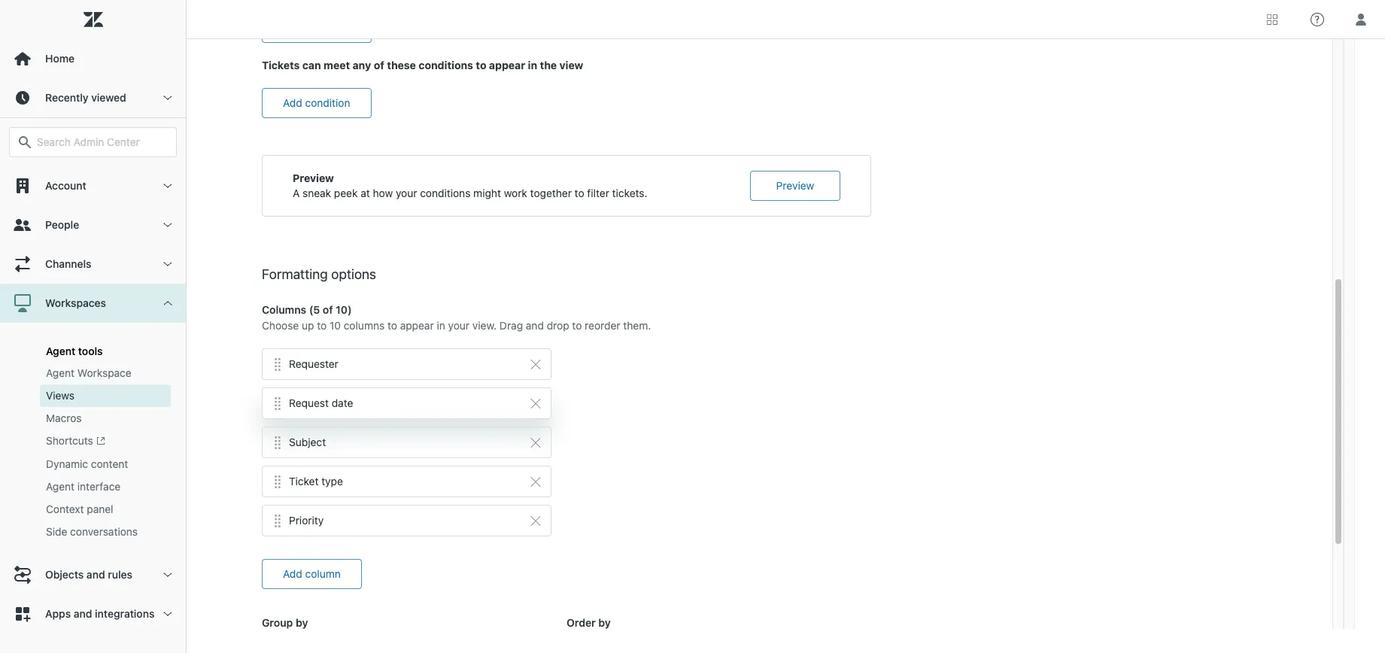 Task type: vqa. For each thing, say whether or not it's contained in the screenshot.
THE PEOPLE
yes



Task type: locate. For each thing, give the bounding box(es) containing it.
interface
[[77, 481, 121, 493]]

context panel
[[46, 503, 113, 516]]

and left rules
[[87, 569, 105, 581]]

2 vertical spatial agent
[[46, 481, 75, 493]]

macros
[[46, 412, 82, 425]]

viewed
[[91, 91, 126, 104]]

agent up 'views'
[[46, 367, 75, 379]]

2 agent from the top
[[46, 367, 75, 379]]

context
[[46, 503, 84, 516]]

and
[[87, 569, 105, 581], [74, 608, 92, 621]]

apps and integrations button
[[0, 595, 186, 634]]

account button
[[0, 166, 186, 206]]

agent workspace
[[46, 367, 132, 379]]

rules
[[108, 569, 132, 581]]

apps
[[45, 608, 71, 621]]

shortcuts
[[46, 434, 93, 447]]

objects and rules button
[[0, 556, 186, 595]]

tree containing account
[[0, 166, 186, 634]]

dynamic
[[46, 458, 88, 471]]

1 vertical spatial and
[[74, 608, 92, 621]]

views
[[46, 389, 75, 402]]

views link
[[40, 385, 171, 407]]

help image
[[1311, 12, 1325, 26]]

macros element
[[46, 411, 82, 426]]

context panel element
[[46, 502, 113, 517]]

and right "apps"
[[74, 608, 92, 621]]

0 vertical spatial agent
[[46, 345, 75, 358]]

None search field
[[2, 127, 184, 157]]

side
[[46, 526, 67, 539]]

tree item
[[0, 284, 186, 556]]

agent interface element
[[46, 480, 121, 495]]

agent left tools
[[46, 345, 75, 358]]

recently viewed button
[[0, 78, 186, 117]]

macros link
[[40, 407, 171, 430]]

shortcuts link
[[40, 430, 171, 453]]

1 agent from the top
[[46, 345, 75, 358]]

agent workspace element
[[46, 366, 132, 381]]

and for objects
[[87, 569, 105, 581]]

agent up context
[[46, 481, 75, 493]]

agent tools element
[[46, 345, 103, 358]]

shortcuts element
[[46, 434, 105, 450]]

agent for agent workspace
[[46, 367, 75, 379]]

3 agent from the top
[[46, 481, 75, 493]]

agent inside "element"
[[46, 481, 75, 493]]

objects and rules
[[45, 569, 132, 581]]

tree
[[0, 166, 186, 634]]

panel
[[87, 503, 113, 516]]

dynamic content
[[46, 458, 128, 471]]

side conversations link
[[40, 521, 171, 544]]

account
[[45, 179, 86, 192]]

channels button
[[0, 245, 186, 284]]

views element
[[46, 388, 75, 404]]

tree item containing workspaces
[[0, 284, 186, 556]]

1 vertical spatial agent
[[46, 367, 75, 379]]

tree item inside "primary" "element"
[[0, 284, 186, 556]]

agent interface
[[46, 481, 121, 493]]

home
[[45, 52, 75, 65]]

recently
[[45, 91, 89, 104]]

agent
[[46, 345, 75, 358], [46, 367, 75, 379], [46, 481, 75, 493]]

0 vertical spatial and
[[87, 569, 105, 581]]



Task type: describe. For each thing, give the bounding box(es) containing it.
recently viewed
[[45, 91, 126, 104]]

tools
[[78, 345, 103, 358]]

workspaces group
[[0, 323, 186, 556]]

home button
[[0, 39, 186, 78]]

and for apps
[[74, 608, 92, 621]]

objects
[[45, 569, 84, 581]]

tree inside "primary" "element"
[[0, 166, 186, 634]]

zendesk products image
[[1268, 14, 1278, 24]]

none search field inside "primary" "element"
[[2, 127, 184, 157]]

agent workspace link
[[40, 362, 171, 385]]

agent tools
[[46, 345, 103, 358]]

integrations
[[95, 608, 155, 621]]

dynamic content element
[[46, 457, 128, 472]]

agent for agent tools
[[46, 345, 75, 358]]

context panel link
[[40, 499, 171, 521]]

people button
[[0, 206, 186, 245]]

side conversations element
[[46, 525, 138, 540]]

people
[[45, 218, 79, 231]]

apps and integrations
[[45, 608, 155, 621]]

side conversations
[[46, 526, 138, 539]]

content
[[91, 458, 128, 471]]

agent interface link
[[40, 476, 171, 499]]

workspace
[[77, 367, 132, 379]]

Search Admin Center field
[[37, 136, 167, 149]]

channels
[[45, 257, 92, 270]]

workspaces button
[[0, 284, 186, 323]]

user menu image
[[1352, 9, 1372, 29]]

conversations
[[70, 526, 138, 539]]

primary element
[[0, 0, 187, 653]]

workspaces
[[45, 297, 106, 309]]

dynamic content link
[[40, 453, 171, 476]]

agent for agent interface
[[46, 481, 75, 493]]



